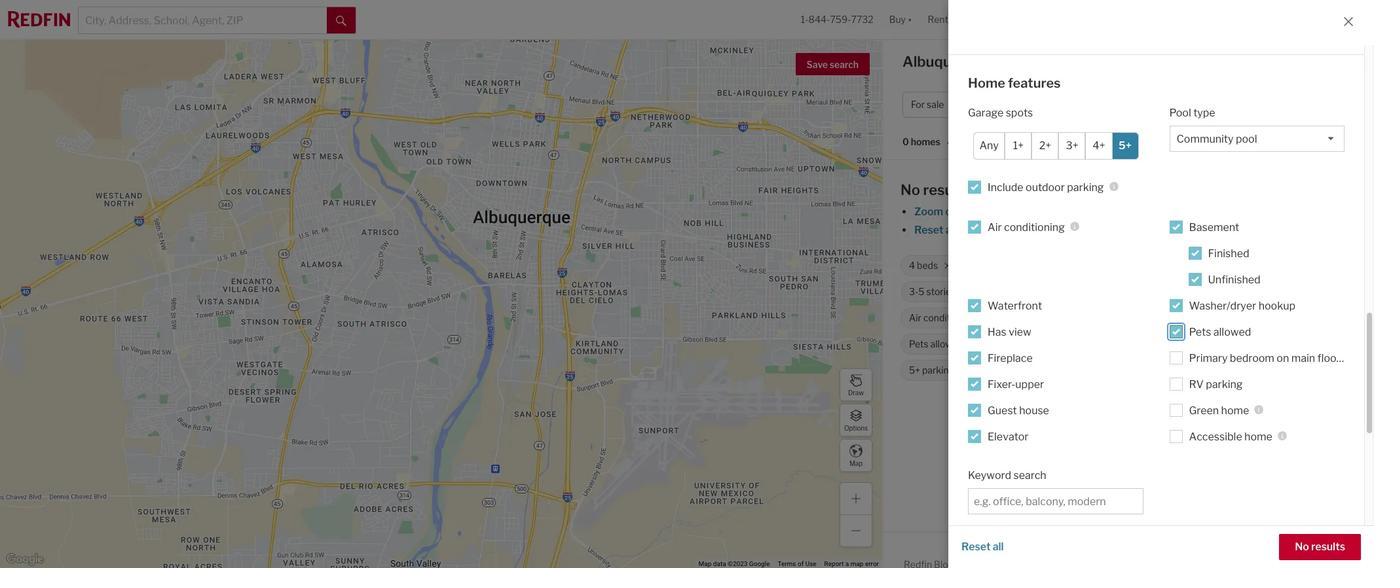 Task type: describe. For each thing, give the bounding box(es) containing it.
to
[[1163, 224, 1173, 237]]

no results button
[[1280, 535, 1362, 561]]

reset inside button
[[962, 541, 991, 554]]

keyword
[[968, 469, 1012, 482]]

floor
[[1318, 352, 1341, 365]]

1 filters from the left
[[959, 224, 988, 237]]

upper
[[1016, 378, 1045, 391]]

report
[[825, 561, 844, 568]]

1 vertical spatial allowed
[[931, 339, 964, 350]]

1 horizontal spatial elevator
[[1217, 339, 1253, 350]]

draw button
[[840, 369, 873, 402]]

save search
[[807, 59, 859, 70]]

1-
[[801, 14, 809, 25]]

beds
[[917, 260, 938, 272]]

no results inside 'button'
[[1296, 541, 1346, 554]]

or
[[991, 224, 1002, 237]]

0 horizontal spatial house
[[1020, 405, 1050, 417]]

report a map error
[[825, 561, 879, 568]]

3+ radio
[[1059, 132, 1086, 160]]

include
[[988, 181, 1024, 194]]

4+ inside radio
[[1093, 140, 1106, 152]]

albuquerque
[[1157, 411, 1220, 423]]

1 vertical spatial pets allowed
[[909, 339, 964, 350]]

recommended
[[980, 137, 1047, 148]]

sort
[[957, 137, 976, 148]]

garage spots
[[968, 106, 1034, 119]]

0 vertical spatial basement
[[1190, 221, 1240, 234]]

one
[[1043, 224, 1062, 237]]

see
[[1175, 224, 1193, 237]]

report a map error link
[[825, 561, 879, 568]]

:
[[976, 137, 978, 148]]

reset all filters button
[[914, 224, 989, 237]]

any
[[980, 140, 999, 152]]

0 vertical spatial spots
[[1006, 106, 1034, 119]]

0 vertical spatial fireplace
[[1013, 313, 1052, 324]]

1 sq. from the left
[[1181, 260, 1193, 272]]

©2023
[[728, 561, 748, 568]]

green home
[[1190, 405, 1250, 417]]

lot
[[1261, 260, 1272, 272]]

0 vertical spatial washer/dryer
[[1190, 300, 1257, 312]]

1 horizontal spatial air
[[988, 221, 1002, 234]]

type
[[1194, 106, 1216, 119]]

0
[[903, 137, 909, 148]]

ft.
[[1250, 260, 1259, 272]]

zoom out reset all filters or remove one of your filters below to see more homes
[[915, 206, 1256, 237]]

1 horizontal spatial air conditioning
[[988, 221, 1065, 234]]

google image
[[3, 552, 47, 569]]

main
[[1292, 352, 1316, 365]]

1 vertical spatial fireplace
[[988, 352, 1033, 365]]

map
[[851, 561, 864, 568]]

0 vertical spatial washer/dryer hookup
[[1190, 300, 1296, 312]]

on
[[1277, 352, 1290, 365]]

view for has view
[[1009, 326, 1032, 338]]

draw
[[849, 389, 864, 397]]

map button
[[840, 440, 873, 472]]

bedroom
[[1230, 352, 1275, 365]]

a
[[846, 561, 849, 568]]

•
[[947, 137, 950, 149]]

5
[[919, 287, 925, 298]]

1 horizontal spatial hookup
[[1259, 300, 1296, 312]]

has
[[988, 326, 1007, 338]]

below
[[1131, 224, 1161, 237]]

remove guest house image
[[1188, 341, 1196, 349]]

remove
[[1004, 224, 1041, 237]]

home for accessible home
[[1245, 431, 1273, 443]]

all inside button
[[993, 541, 1004, 554]]

0 horizontal spatial no results
[[901, 182, 971, 199]]

0 vertical spatial house
[[1156, 339, 1182, 350]]

terms
[[778, 561, 796, 568]]

more
[[1195, 224, 1221, 237]]

reset inside zoom out reset all filters or remove one of your filters below to see more homes
[[915, 224, 944, 237]]

recommended button
[[978, 136, 1057, 148]]

3-
[[909, 287, 919, 298]]

remove 4 bd / 4+ ba image
[[1187, 101, 1195, 109]]

1 horizontal spatial pets allowed
[[1190, 326, 1252, 338]]

map region
[[0, 0, 1006, 569]]

home for green home
[[1222, 405, 1250, 417]]

options button
[[840, 404, 873, 437]]

fixer-upper
[[988, 378, 1045, 391]]

pool type
[[1170, 106, 1216, 119]]

zoom out button
[[914, 206, 963, 218]]

map data ©2023 google
[[699, 561, 770, 568]]

primary bedroom on main floor
[[1190, 352, 1341, 365]]

1 horizontal spatial guest house
[[1129, 339, 1182, 350]]

price
[[983, 99, 1006, 110]]

0 vertical spatial parking
[[1068, 181, 1104, 194]]

3-5 stories
[[909, 287, 956, 298]]

home features
[[968, 75, 1061, 91]]

of inside zoom out reset all filters or remove one of your filters below to see more homes
[[1064, 224, 1074, 237]]

view for have view
[[1274, 313, 1293, 324]]

1 vertical spatial basement
[[1171, 313, 1215, 324]]

zoom
[[915, 206, 944, 218]]

has view
[[988, 326, 1032, 338]]

4+ radio
[[1086, 132, 1113, 160]]

/
[[1151, 99, 1154, 110]]

5+ for 5+ parking spots
[[909, 365, 921, 376]]

home
[[968, 75, 1006, 91]]

homes
[[1026, 53, 1074, 70]]

5+ for 5+
[[1119, 140, 1132, 152]]

for sale
[[911, 99, 944, 110]]

0 homes •
[[903, 137, 950, 149]]

use
[[806, 561, 817, 568]]

terms of use link
[[778, 561, 817, 568]]

0 vertical spatial pets
[[1190, 326, 1212, 338]]

sale
[[1100, 53, 1130, 70]]

844-
[[809, 14, 831, 25]]

1-844-759-7732 link
[[801, 14, 874, 25]]

community
[[1189, 287, 1239, 298]]

0 horizontal spatial hookup
[[1060, 339, 1092, 350]]

1 vertical spatial washer/dryer hookup
[[999, 339, 1092, 350]]

for
[[911, 99, 925, 110]]



Task type: vqa. For each thing, say whether or not it's contained in the screenshot.
5+
yes



Task type: locate. For each thing, give the bounding box(es) containing it.
4 inside button
[[1130, 99, 1136, 110]]

0 vertical spatial 4
[[1130, 99, 1136, 110]]

0 horizontal spatial all
[[946, 224, 957, 237]]

keyword search
[[968, 469, 1047, 482]]

0 horizontal spatial results
[[924, 182, 971, 199]]

0 horizontal spatial 4+
[[1093, 140, 1106, 152]]

1 horizontal spatial of
[[1064, 224, 1074, 237]]

conditioning right or
[[1005, 221, 1065, 234]]

parking for rv parking
[[1206, 378, 1243, 391]]

1 horizontal spatial no results
[[1296, 541, 1346, 554]]

air conditioning down the outdoor
[[988, 221, 1065, 234]]

e.g. office, balcony, modern text field
[[974, 496, 1138, 508]]

5+ parking spots
[[909, 365, 981, 376]]

4 for 4 bd / 4+ ba
[[1130, 99, 1136, 110]]

1 horizontal spatial washer/dryer
[[1190, 300, 1257, 312]]

of left use
[[798, 561, 804, 568]]

search right the save
[[830, 59, 859, 70]]

option group containing any
[[974, 132, 1139, 160]]

reset
[[915, 224, 944, 237], [962, 541, 991, 554]]

rv
[[1190, 378, 1204, 391]]

no
[[901, 182, 921, 199], [1296, 541, 1310, 554]]

0 vertical spatial no results
[[901, 182, 971, 199]]

your
[[1076, 224, 1098, 237]]

3+
[[1066, 140, 1079, 152]]

guest house
[[1129, 339, 1182, 350], [988, 405, 1050, 417]]

pool
[[1241, 287, 1259, 298]]

1+
[[1014, 140, 1024, 152]]

0 vertical spatial home
[[1222, 405, 1250, 417]]

2 horizontal spatial parking
[[1206, 378, 1243, 391]]

elevator up keyword search
[[988, 431, 1029, 443]]

spots down the remove pets allowed icon
[[957, 365, 981, 376]]

house down upper on the right of page
[[1020, 405, 1050, 417]]

2 sq. from the left
[[1236, 260, 1248, 272]]

search
[[830, 59, 859, 70], [1014, 469, 1047, 482]]

washer/dryer down has view
[[999, 339, 1058, 350]]

accessible
[[1190, 431, 1243, 443]]

options
[[845, 424, 868, 432]]

homes inside zoom out reset all filters or remove one of your filters below to see more homes
[[1223, 224, 1256, 237]]

1 horizontal spatial results
[[1312, 541, 1346, 554]]

2,000
[[1153, 260, 1179, 272]]

of
[[1064, 224, 1074, 237], [798, 561, 804, 568]]

basement up finished
[[1190, 221, 1240, 234]]

0 horizontal spatial view
[[1009, 326, 1032, 338]]

0 horizontal spatial elevator
[[988, 431, 1029, 443]]

0 horizontal spatial parking
[[923, 365, 955, 376]]

features
[[1008, 75, 1061, 91]]

0 horizontal spatial of
[[798, 561, 804, 568]]

price button
[[975, 92, 1030, 118]]

have
[[1250, 313, 1272, 324]]

0 vertical spatial reset
[[915, 224, 944, 237]]

map down options
[[850, 460, 863, 468]]

1 vertical spatial spots
[[957, 365, 981, 376]]

0 vertical spatial conditioning
[[1005, 221, 1065, 234]]

0 horizontal spatial search
[[830, 59, 859, 70]]

0 horizontal spatial 5+
[[909, 365, 921, 376]]

2 vertical spatial parking
[[1206, 378, 1243, 391]]

allowed
[[1214, 326, 1252, 338], [931, 339, 964, 350]]

house
[[1156, 339, 1182, 350], [1020, 405, 1050, 417]]

759-
[[830, 14, 852, 25]]

0 vertical spatial of
[[1064, 224, 1074, 237]]

4 bd / 4+ ba button
[[1121, 92, 1205, 118]]

unfinished
[[1209, 274, 1261, 286]]

0 vertical spatial air conditioning
[[988, 221, 1065, 234]]

results
[[924, 182, 971, 199], [1312, 541, 1346, 554]]

1 vertical spatial all
[[993, 541, 1004, 554]]

parking for 5+ parking spots
[[923, 365, 955, 376]]

0 horizontal spatial conditioning
[[924, 313, 977, 324]]

1 horizontal spatial washer/dryer hookup
[[1190, 300, 1296, 312]]

1 vertical spatial homes
[[1223, 224, 1256, 237]]

air left remove
[[988, 221, 1002, 234]]

0 vertical spatial no
[[901, 182, 921, 199]]

1 vertical spatial hookup
[[1060, 339, 1092, 350]]

redfin link
[[1038, 411, 1070, 423]]

1-844-759-7732
[[801, 14, 874, 25]]

1+ radio
[[1005, 132, 1032, 160]]

bd
[[1138, 99, 1149, 110]]

0 vertical spatial homes
[[911, 137, 941, 148]]

1 vertical spatial elevator
[[988, 431, 1029, 443]]

0 horizontal spatial no
[[901, 182, 921, 199]]

homes
[[911, 137, 941, 148], [1223, 224, 1256, 237]]

4 for 4 beds
[[909, 260, 915, 272]]

conditioning down stories at the right of the page
[[924, 313, 977, 324]]

1 horizontal spatial house
[[1156, 339, 1182, 350]]

0 vertical spatial 4+
[[1156, 99, 1168, 110]]

search for keyword search
[[1014, 469, 1047, 482]]

view right have
[[1274, 313, 1293, 324]]

2+ radio
[[1032, 132, 1059, 160]]

0 horizontal spatial allowed
[[931, 339, 964, 350]]

basement up remove guest house icon
[[1171, 313, 1215, 324]]

redfin
[[1038, 411, 1070, 423]]

of right one
[[1064, 224, 1074, 237]]

for sale button
[[903, 92, 969, 118]]

1 horizontal spatial search
[[1014, 469, 1047, 482]]

homes inside 0 homes •
[[911, 137, 941, 148]]

4+ inside button
[[1156, 99, 1168, 110]]

homes right 0
[[911, 137, 941, 148]]

home right the accessible
[[1245, 431, 1273, 443]]

1 vertical spatial guest
[[988, 405, 1017, 417]]

1 vertical spatial parking
[[923, 365, 955, 376]]

washer/dryer hookup down pool on the bottom
[[1190, 300, 1296, 312]]

washer/dryer hookup down has view
[[999, 339, 1092, 350]]

1 vertical spatial no
[[1296, 541, 1310, 554]]

0 horizontal spatial air conditioning
[[909, 313, 977, 324]]

nm
[[998, 53, 1023, 70]]

pets allowed up the 5+ parking spots
[[909, 339, 964, 350]]

1 vertical spatial air conditioning
[[909, 313, 977, 324]]

0 horizontal spatial 4
[[909, 260, 915, 272]]

reset all button
[[962, 535, 1004, 561]]

view right has
[[1009, 326, 1032, 338]]

map for map data ©2023 google
[[699, 561, 712, 568]]

0 vertical spatial elevator
[[1217, 339, 1253, 350]]

pets allowed up primary
[[1190, 326, 1252, 338]]

elevator up bedroom
[[1217, 339, 1253, 350]]

guest left remove guest house icon
[[1129, 339, 1154, 350]]

1 vertical spatial results
[[1312, 541, 1346, 554]]

air conditioning
[[988, 221, 1065, 234], [909, 313, 977, 324]]

0 vertical spatial allowed
[[1214, 326, 1252, 338]]

for
[[1077, 53, 1097, 70]]

0 vertical spatial results
[[924, 182, 971, 199]]

fixer-
[[988, 378, 1016, 391]]

2+
[[1040, 140, 1052, 152]]

garage
[[968, 106, 1004, 119]]

no inside 'button'
[[1296, 541, 1310, 554]]

0 horizontal spatial air
[[909, 313, 922, 324]]

1 horizontal spatial map
[[850, 460, 863, 468]]

1 vertical spatial map
[[699, 561, 712, 568]]

have view
[[1250, 313, 1293, 324]]

1 vertical spatial reset
[[962, 541, 991, 554]]

1 horizontal spatial conditioning
[[1005, 221, 1065, 234]]

1 vertical spatial view
[[1009, 326, 1032, 338]]

4+ left 5+ option in the right top of the page
[[1093, 140, 1106, 152]]

0 vertical spatial guest house
[[1129, 339, 1182, 350]]

1 vertical spatial search
[[1014, 469, 1047, 482]]

1 horizontal spatial view
[[1274, 313, 1293, 324]]

0 horizontal spatial pets
[[909, 339, 929, 350]]

out
[[946, 206, 962, 218]]

filters right the your
[[1100, 224, 1129, 237]]

0 horizontal spatial spots
[[957, 365, 981, 376]]

map inside button
[[850, 460, 863, 468]]

4 left beds
[[909, 260, 915, 272]]

0 horizontal spatial filters
[[959, 224, 988, 237]]

guest
[[1129, 339, 1154, 350], [988, 405, 1017, 417]]

search for save search
[[830, 59, 859, 70]]

waterfront
[[988, 300, 1043, 312]]

albuquerque, nm homes for sale
[[903, 53, 1130, 70]]

0 vertical spatial 5+
[[1119, 140, 1132, 152]]

results inside 'button'
[[1312, 541, 1346, 554]]

0 vertical spatial map
[[850, 460, 863, 468]]

washer/dryer down community pool
[[1190, 300, 1257, 312]]

save
[[807, 59, 828, 70]]

1 horizontal spatial allowed
[[1214, 326, 1252, 338]]

filters left or
[[959, 224, 988, 237]]

outdoor
[[1026, 181, 1065, 194]]

4 bd / 4+ ba
[[1130, 99, 1180, 110]]

1 vertical spatial conditioning
[[924, 313, 977, 324]]

1 horizontal spatial all
[[993, 541, 1004, 554]]

sq. left ft.-
[[1181, 260, 1193, 272]]

1 vertical spatial house
[[1020, 405, 1050, 417]]

0 horizontal spatial guest
[[988, 405, 1017, 417]]

4,500
[[1208, 260, 1234, 272]]

4 beds
[[909, 260, 938, 272]]

allowed up the 5+ parking spots
[[931, 339, 964, 350]]

allowed down have
[[1214, 326, 1252, 338]]

sort :
[[957, 137, 978, 148]]

fireplace down waterfront
[[1013, 313, 1052, 324]]

all
[[946, 224, 957, 237], [993, 541, 1004, 554]]

1 horizontal spatial guest
[[1129, 339, 1154, 350]]

1 horizontal spatial filters
[[1100, 224, 1129, 237]]

1 vertical spatial pets
[[909, 339, 929, 350]]

terms of use
[[778, 561, 817, 568]]

pets up remove guest house icon
[[1190, 326, 1212, 338]]

home
[[1222, 405, 1250, 417], [1245, 431, 1273, 443]]

guest house left remove guest house icon
[[1129, 339, 1182, 350]]

5+ right draw button
[[909, 365, 921, 376]]

community pool
[[1189, 287, 1259, 298]]

sq. left 'ft.'
[[1236, 260, 1248, 272]]

hookup
[[1259, 300, 1296, 312], [1060, 339, 1092, 350]]

sale
[[927, 99, 944, 110]]

map left data
[[699, 561, 712, 568]]

1 vertical spatial air
[[909, 313, 922, 324]]

5+ inside option
[[1119, 140, 1132, 152]]

1 horizontal spatial homes
[[1223, 224, 1256, 237]]

rv parking
[[1190, 378, 1243, 391]]

1 horizontal spatial spots
[[1006, 106, 1034, 119]]

fireplace
[[1013, 313, 1052, 324], [988, 352, 1033, 365]]

all inside zoom out reset all filters or remove one of your filters below to see more homes
[[946, 224, 957, 237]]

error
[[866, 561, 879, 568]]

1 horizontal spatial reset
[[962, 541, 991, 554]]

0 vertical spatial view
[[1274, 313, 1293, 324]]

1 vertical spatial no results
[[1296, 541, 1346, 554]]

submit search image
[[336, 16, 347, 26]]

1 vertical spatial washer/dryer
[[999, 339, 1058, 350]]

Any radio
[[974, 132, 1005, 160]]

4 left bd
[[1130, 99, 1136, 110]]

0 vertical spatial all
[[946, 224, 957, 237]]

spots right the price
[[1006, 106, 1034, 119]]

pets up the 5+ parking spots
[[909, 339, 929, 350]]

0 horizontal spatial washer/dryer
[[999, 339, 1058, 350]]

include outdoor parking
[[988, 181, 1104, 194]]

air down 3-
[[909, 313, 922, 324]]

option group
[[974, 132, 1139, 160]]

guest house down 'fixer-upper'
[[988, 405, 1050, 417]]

ft.-
[[1195, 260, 1208, 272]]

0 vertical spatial guest
[[1129, 339, 1154, 350]]

0 horizontal spatial guest house
[[988, 405, 1050, 417]]

google
[[750, 561, 770, 568]]

map for map
[[850, 460, 863, 468]]

search inside button
[[830, 59, 859, 70]]

0 horizontal spatial reset
[[915, 224, 944, 237]]

5+ radio
[[1112, 132, 1139, 160]]

home up accessible home
[[1222, 405, 1250, 417]]

parking
[[1068, 181, 1104, 194], [923, 365, 955, 376], [1206, 378, 1243, 391]]

fireplace down has view
[[988, 352, 1033, 365]]

house left remove guest house icon
[[1156, 339, 1182, 350]]

City, Address, School, Agent, ZIP search field
[[79, 7, 327, 33]]

pool
[[1170, 106, 1192, 119]]

pets allowed
[[1190, 326, 1252, 338], [909, 339, 964, 350]]

air conditioning down stories at the right of the page
[[909, 313, 977, 324]]

guest down 'fixer-'
[[988, 405, 1017, 417]]

map
[[850, 460, 863, 468], [699, 561, 712, 568]]

4+ right /
[[1156, 99, 1168, 110]]

homes up finished
[[1223, 224, 1256, 237]]

0 vertical spatial pets allowed
[[1190, 326, 1252, 338]]

1 vertical spatial home
[[1245, 431, 1273, 443]]

0 horizontal spatial washer/dryer hookup
[[999, 339, 1092, 350]]

4
[[1130, 99, 1136, 110], [909, 260, 915, 272]]

7732
[[852, 14, 874, 25]]

search up the e.g. office, balcony, modern text box
[[1014, 469, 1047, 482]]

5+ right 4+ radio
[[1119, 140, 1132, 152]]

1 vertical spatial 4+
[[1093, 140, 1106, 152]]

1 horizontal spatial parking
[[1068, 181, 1104, 194]]

1 horizontal spatial pets
[[1190, 326, 1212, 338]]

remove 4 beds image
[[944, 262, 952, 270]]

2 filters from the left
[[1100, 224, 1129, 237]]

remove pets allowed image
[[970, 341, 978, 349]]

list box
[[1170, 125, 1345, 152]]



